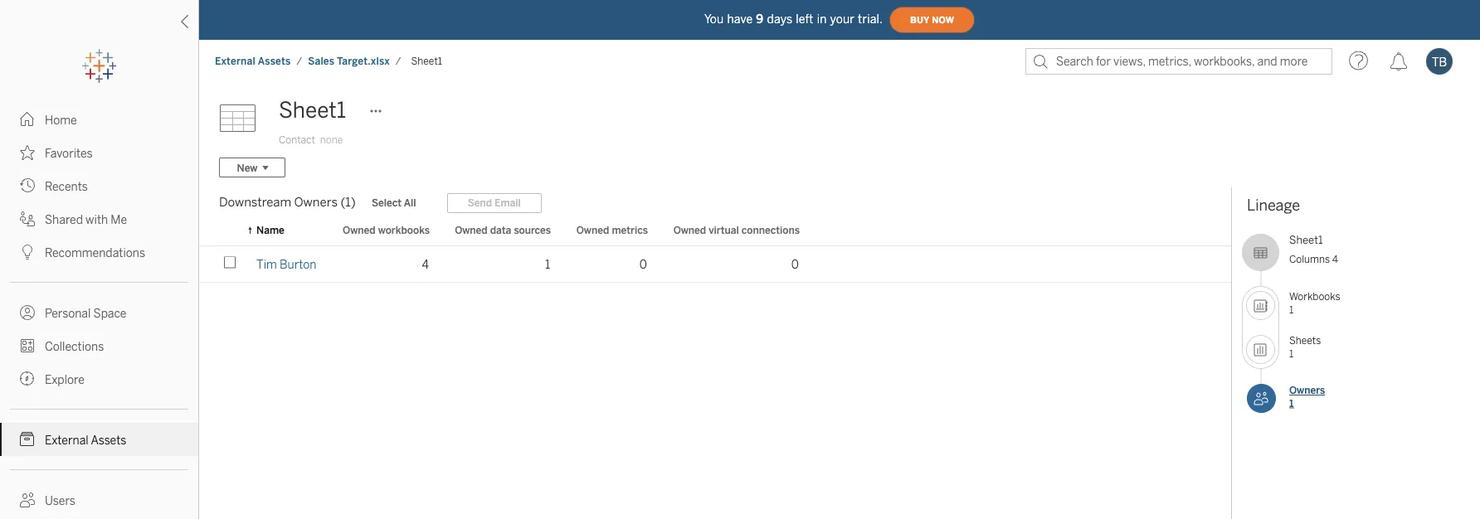 Task type: vqa. For each thing, say whether or not it's contained in the screenshot.
3rd Owned from the left
yes



Task type: locate. For each thing, give the bounding box(es) containing it.
select
[[372, 197, 402, 209]]

4 owned from the left
[[674, 224, 707, 236]]

0 horizontal spatial external assets link
[[0, 423, 198, 457]]

owned down send
[[455, 224, 488, 236]]

by text only_f5he34f image for users
[[20, 493, 35, 508]]

4
[[1333, 253, 1339, 265], [422, 258, 429, 271]]

3 by text only_f5he34f image from the top
[[20, 212, 35, 227]]

assets up the users link
[[91, 434, 126, 447]]

external down explore
[[45, 434, 89, 447]]

downstream
[[219, 195, 292, 210]]

1 owned from the left
[[343, 224, 376, 236]]

7 by text only_f5he34f image from the top
[[20, 493, 35, 508]]

by text only_f5he34f image left personal
[[20, 305, 35, 320]]

by text only_f5he34f image inside recommendations link
[[20, 245, 35, 260]]

0 vertical spatial by text only_f5he34f image
[[20, 112, 35, 127]]

workbooks 1 sheets 1
[[1290, 291, 1341, 360]]

column header
[[209, 215, 247, 246]]

navigation panel element
[[0, 50, 198, 520]]

sheet1 up contact none
[[279, 98, 346, 123]]

columns image
[[1243, 234, 1280, 271]]

owned for owned metrics
[[577, 224, 610, 236]]

2 vertical spatial sheet1
[[1290, 234, 1324, 247]]

by text only_f5he34f image for shared with me
[[20, 212, 35, 227]]

2 owned from the left
[[455, 224, 488, 236]]

home
[[45, 113, 77, 127]]

new button
[[219, 158, 286, 178]]

send
[[468, 197, 492, 209]]

assets for external assets
[[91, 434, 126, 447]]

/
[[297, 55, 302, 67], [396, 55, 401, 67]]

sheet1 columns 4
[[1290, 234, 1339, 265]]

1 horizontal spatial /
[[396, 55, 401, 67]]

external for external assets
[[45, 434, 89, 447]]

assets inside main navigation. press the up and down arrow keys to access links. element
[[91, 434, 126, 447]]

owned virtual connections
[[674, 224, 800, 236]]

5 by text only_f5he34f image from the top
[[20, 339, 35, 354]]

by text only_f5he34f image inside collections link
[[20, 339, 35, 354]]

row
[[199, 247, 1232, 283]]

0 horizontal spatial external
[[45, 434, 89, 447]]

by text only_f5he34f image inside the recents link
[[20, 178, 35, 193]]

owned for owned data sources
[[455, 224, 488, 236]]

2 by text only_f5he34f image from the top
[[20, 178, 35, 193]]

select all
[[372, 197, 416, 209]]

by text only_f5he34f image
[[20, 112, 35, 127], [20, 245, 35, 260], [20, 372, 35, 387]]

by text only_f5he34f image inside external assets link
[[20, 433, 35, 447]]

/ left sales
[[297, 55, 302, 67]]

1 horizontal spatial external assets link
[[214, 54, 292, 68]]

by text only_f5he34f image left favorites
[[20, 145, 35, 160]]

1 down workbooks
[[1290, 304, 1294, 316]]

0 horizontal spatial 0
[[640, 258, 648, 271]]

by text only_f5he34f image for recents
[[20, 178, 35, 193]]

0 vertical spatial owners
[[294, 195, 338, 210]]

collections link
[[0, 330, 198, 363]]

2 horizontal spatial sheet1
[[1290, 234, 1324, 247]]

by text only_f5he34f image inside shared with me link
[[20, 212, 35, 227]]

0
[[640, 258, 648, 271], [792, 258, 799, 271]]

1 horizontal spatial 0
[[792, 258, 799, 271]]

lineage
[[1248, 197, 1301, 215]]

0 vertical spatial assets
[[258, 55, 291, 67]]

owned left metrics
[[577, 224, 610, 236]]

personal space link
[[0, 296, 198, 330]]

owned for owned virtual connections
[[674, 224, 707, 236]]

4 right columns
[[1333, 253, 1339, 265]]

1 down 'sources'
[[545, 258, 550, 271]]

by text only_f5he34f image for external assets
[[20, 433, 35, 447]]

owners
[[294, 195, 338, 210], [1290, 385, 1326, 397]]

favorites link
[[0, 136, 198, 169]]

by text only_f5he34f image
[[20, 145, 35, 160], [20, 178, 35, 193], [20, 212, 35, 227], [20, 305, 35, 320], [20, 339, 35, 354], [20, 433, 35, 447], [20, 493, 35, 508]]

by text only_f5he34f image inside explore "link"
[[20, 372, 35, 387]]

1 horizontal spatial external
[[215, 55, 256, 67]]

by text only_f5he34f image inside favorites 'link'
[[20, 145, 35, 160]]

0 vertical spatial external
[[215, 55, 256, 67]]

1 vertical spatial external
[[45, 434, 89, 447]]

by text only_f5he34f image left shared
[[20, 212, 35, 227]]

1 horizontal spatial owners
[[1290, 385, 1326, 397]]

external
[[215, 55, 256, 67], [45, 434, 89, 447]]

4 down workbooks
[[422, 258, 429, 271]]

recommendations
[[45, 246, 145, 260]]

owners left (1)
[[294, 195, 338, 210]]

send email button
[[447, 193, 542, 213]]

buy
[[911, 15, 930, 25]]

favorites
[[45, 147, 93, 160]]

shared with me
[[45, 213, 127, 227]]

2 vertical spatial by text only_f5he34f image
[[20, 372, 35, 387]]

with
[[86, 213, 108, 227]]

by text only_f5he34f image inside home link
[[20, 112, 35, 127]]

1 horizontal spatial assets
[[258, 55, 291, 67]]

/ left sheet1 element
[[396, 55, 401, 67]]

owned down (1)
[[343, 224, 376, 236]]

sources
[[514, 224, 551, 236]]

external up table image
[[215, 55, 256, 67]]

by text only_f5he34f image for recommendations
[[20, 245, 35, 260]]

1 down sheets
[[1290, 348, 1294, 360]]

sheet1 up columns
[[1290, 234, 1324, 247]]

1 vertical spatial by text only_f5he34f image
[[20, 245, 35, 260]]

none
[[320, 134, 343, 146]]

owned workbooks
[[343, 224, 430, 236]]

external assets link
[[214, 54, 292, 68], [0, 423, 198, 457]]

1 vertical spatial assets
[[91, 434, 126, 447]]

by text only_f5he34f image left recents
[[20, 178, 35, 193]]

collections
[[45, 340, 104, 354]]

4 by text only_f5he34f image from the top
[[20, 305, 35, 320]]

sales target.xlsx link
[[307, 54, 391, 68]]

1 vertical spatial external assets link
[[0, 423, 198, 457]]

1 horizontal spatial sheet1
[[411, 55, 442, 67]]

by text only_f5he34f image left collections
[[20, 339, 35, 354]]

0 horizontal spatial assets
[[91, 434, 126, 447]]

1 0 from the left
[[640, 258, 648, 271]]

by text only_f5he34f image inside the users link
[[20, 493, 35, 508]]

0 horizontal spatial /
[[297, 55, 302, 67]]

by text only_f5he34f image left explore
[[20, 372, 35, 387]]

owned metrics
[[577, 224, 648, 236]]

1 by text only_f5he34f image from the top
[[20, 112, 35, 127]]

external assets
[[45, 434, 126, 447]]

external inside main navigation. press the up and down arrow keys to access links. element
[[45, 434, 89, 447]]

sheet1
[[411, 55, 442, 67], [279, 98, 346, 123], [1290, 234, 1324, 247]]

3 by text only_f5he34f image from the top
[[20, 372, 35, 387]]

0 down metrics
[[640, 258, 648, 271]]

owned
[[343, 224, 376, 236], [455, 224, 488, 236], [577, 224, 610, 236], [674, 224, 707, 236]]

tim burton
[[257, 258, 317, 271]]

6 by text only_f5he34f image from the top
[[20, 433, 35, 447]]

assets
[[258, 55, 291, 67], [91, 434, 126, 447]]

assets left sales
[[258, 55, 291, 67]]

3 owned from the left
[[577, 224, 610, 236]]

by text only_f5he34f image left users
[[20, 493, 35, 508]]

by text only_f5he34f image left home
[[20, 112, 35, 127]]

explore
[[45, 373, 85, 387]]

0 vertical spatial external assets link
[[214, 54, 292, 68]]

1 horizontal spatial 4
[[1333, 253, 1339, 265]]

home link
[[0, 103, 198, 136]]

sheets
[[1290, 335, 1322, 347]]

external for external assets / sales target.xlsx /
[[215, 55, 256, 67]]

trial.
[[858, 12, 883, 26]]

grid
[[199, 215, 1232, 520]]

personal space
[[45, 307, 127, 320]]

0 horizontal spatial sheet1
[[279, 98, 346, 123]]

1
[[545, 258, 550, 271], [1290, 304, 1294, 316], [1290, 348, 1294, 360], [1290, 398, 1295, 410]]

external assets link up the users link
[[0, 423, 198, 457]]

0 down connections
[[792, 258, 799, 271]]

left
[[796, 12, 814, 26]]

sheet1 right target.xlsx
[[411, 55, 442, 67]]

1 by text only_f5he34f image from the top
[[20, 145, 35, 160]]

owners image
[[1248, 384, 1277, 413]]

owners right owners icon
[[1290, 385, 1326, 397]]

1 vertical spatial sheet1
[[279, 98, 346, 123]]

1 right owners icon
[[1290, 398, 1295, 410]]

owners 1
[[1290, 385, 1326, 410]]

by text only_f5he34f image left external assets
[[20, 433, 35, 447]]

external assets link up table image
[[214, 54, 292, 68]]

contact
[[279, 134, 315, 146]]

by text only_f5he34f image left "recommendations"
[[20, 245, 35, 260]]

2 by text only_f5he34f image from the top
[[20, 245, 35, 260]]

connections
[[742, 224, 800, 236]]

by text only_f5he34f image for home
[[20, 112, 35, 127]]

by text only_f5he34f image inside personal space link
[[20, 305, 35, 320]]

new
[[237, 162, 258, 174]]

0 vertical spatial sheet1
[[411, 55, 442, 67]]

owned left virtual
[[674, 224, 707, 236]]

table image
[[219, 94, 269, 144]]



Task type: describe. For each thing, give the bounding box(es) containing it.
sheet1 inside sheet1 columns 4
[[1290, 234, 1324, 247]]

your
[[831, 12, 855, 26]]

burton
[[280, 258, 317, 271]]

all
[[404, 197, 416, 209]]

owned for owned workbooks
[[343, 224, 376, 236]]

Search for views, metrics, workbooks, and more text field
[[1026, 48, 1333, 75]]

workbooks
[[1290, 291, 1341, 303]]

4 inside sheet1 columns 4
[[1333, 253, 1339, 265]]

you
[[705, 12, 724, 26]]

by text only_f5he34f image for personal space
[[20, 305, 35, 320]]

space
[[93, 307, 127, 320]]

recommendations link
[[0, 236, 198, 269]]

target.xlsx
[[337, 55, 390, 67]]

send email
[[468, 197, 521, 209]]

recents
[[45, 180, 88, 193]]

contact none
[[279, 134, 343, 146]]

name
[[257, 224, 285, 236]]

by text only_f5he34f image for collections
[[20, 339, 35, 354]]

1 inside 'row'
[[545, 258, 550, 271]]

shared with me link
[[0, 203, 198, 236]]

9
[[757, 12, 764, 26]]

tim burton link
[[257, 258, 317, 271]]

1 inside owners 1
[[1290, 398, 1295, 410]]

sheets image
[[1247, 335, 1276, 364]]

workbooks
[[378, 224, 430, 236]]

buy now button
[[890, 7, 975, 33]]

shared
[[45, 213, 83, 227]]

metrics
[[612, 224, 648, 236]]

sheet1 element
[[406, 55, 447, 67]]

me
[[111, 213, 127, 227]]

select all button
[[361, 193, 427, 213]]

personal
[[45, 307, 91, 320]]

recents link
[[0, 169, 198, 203]]

data
[[490, 224, 512, 236]]

0 horizontal spatial 4
[[422, 258, 429, 271]]

days
[[767, 12, 793, 26]]

owned data sources
[[455, 224, 551, 236]]

workbooks image
[[1247, 291, 1276, 320]]

1 / from the left
[[297, 55, 302, 67]]

have
[[728, 12, 753, 26]]

main navigation. press the up and down arrow keys to access links. element
[[0, 103, 198, 520]]

assets for external assets / sales target.xlsx /
[[258, 55, 291, 67]]

by text only_f5he34f image for favorites
[[20, 145, 35, 160]]

you have 9 days left in your trial.
[[705, 12, 883, 26]]

sales
[[308, 55, 335, 67]]

row containing tim burton
[[199, 247, 1232, 283]]

2 0 from the left
[[792, 258, 799, 271]]

0 horizontal spatial owners
[[294, 195, 338, 210]]

by text only_f5he34f image for explore
[[20, 372, 35, 387]]

downstream owners (1)
[[219, 195, 356, 210]]

buy now
[[911, 15, 955, 25]]

email
[[495, 197, 521, 209]]

grid containing tim burton
[[199, 215, 1232, 520]]

columns
[[1290, 253, 1331, 265]]

(1)
[[341, 195, 356, 210]]

now
[[932, 15, 955, 25]]

1 vertical spatial owners
[[1290, 385, 1326, 397]]

users
[[45, 494, 75, 508]]

external assets / sales target.xlsx /
[[215, 55, 401, 67]]

explore link
[[0, 363, 198, 396]]

tim
[[257, 258, 277, 271]]

users link
[[0, 484, 198, 517]]

2 / from the left
[[396, 55, 401, 67]]

virtual
[[709, 224, 740, 236]]

in
[[817, 12, 827, 26]]



